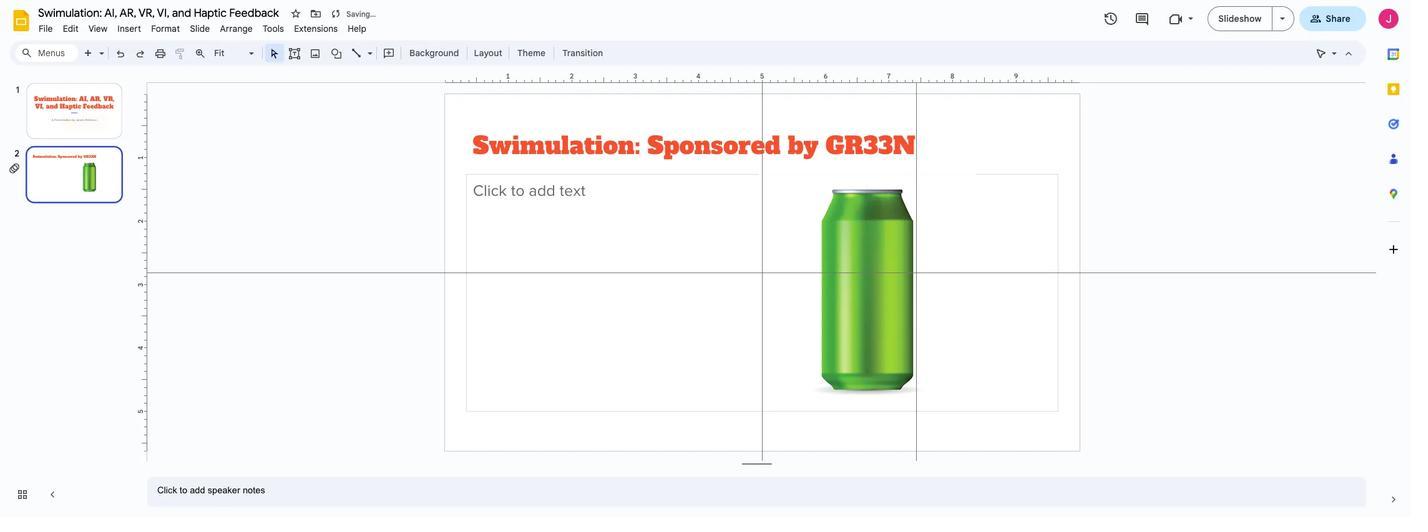 Task type: describe. For each thing, give the bounding box(es) containing it.
format
[[151, 23, 180, 34]]

file menu item
[[34, 21, 58, 36]]

select line image
[[365, 45, 373, 49]]

view
[[89, 23, 108, 34]]

format menu item
[[146, 21, 185, 36]]

new slide with layout image
[[96, 45, 104, 49]]

navigation inside application
[[0, 71, 137, 518]]

slideshow
[[1219, 13, 1262, 24]]

background
[[410, 47, 459, 59]]

share button
[[1300, 6, 1367, 31]]

background button
[[404, 44, 465, 62]]

Zoom field
[[210, 44, 260, 62]]

slideshow button
[[1209, 6, 1273, 31]]

layout button
[[471, 44, 506, 62]]

arrange
[[220, 23, 253, 34]]

live pointer settings image
[[1330, 45, 1338, 49]]

transition button
[[557, 44, 609, 62]]

share
[[1327, 13, 1351, 24]]

tools
[[263, 23, 284, 34]]

theme button
[[512, 44, 551, 62]]

tools menu item
[[258, 21, 289, 36]]

start slideshow (⌘+enter) image
[[1280, 17, 1285, 20]]

slide
[[190, 23, 210, 34]]



Task type: locate. For each thing, give the bounding box(es) containing it.
Menus field
[[16, 44, 78, 62]]

tab list
[[1377, 37, 1412, 483]]

transition
[[563, 47, 603, 59]]

menu bar containing file
[[34, 16, 372, 37]]

navigation
[[0, 71, 137, 518]]

saving… button
[[327, 5, 379, 22]]

help menu item
[[343, 21, 372, 36]]

edit menu item
[[58, 21, 84, 36]]

menu bar banner
[[0, 0, 1412, 518]]

theme
[[518, 47, 546, 59]]

insert
[[118, 23, 141, 34]]

main toolbar
[[77, 44, 610, 62]]

menu bar
[[34, 16, 372, 37]]

arrange menu item
[[215, 21, 258, 36]]

extensions menu item
[[289, 21, 343, 36]]

insert menu item
[[113, 21, 146, 36]]

menu bar inside menu bar banner
[[34, 16, 372, 37]]

shape image
[[329, 44, 344, 62]]

help
[[348, 23, 367, 34]]

edit
[[63, 23, 79, 34]]

file
[[39, 23, 53, 34]]

slide menu item
[[185, 21, 215, 36]]

application
[[0, 0, 1412, 518]]

saving…
[[347, 9, 376, 18]]

Zoom text field
[[212, 44, 247, 62]]

application containing slideshow
[[0, 0, 1412, 518]]

mode and view toolbar
[[1312, 41, 1359, 66]]

view menu item
[[84, 21, 113, 36]]

tab list inside menu bar banner
[[1377, 37, 1412, 483]]

extensions
[[294, 23, 338, 34]]

layout
[[474, 47, 503, 59]]

Star checkbox
[[287, 5, 305, 22]]

insert image image
[[308, 44, 323, 62]]

Rename text field
[[34, 5, 286, 20]]



Task type: vqa. For each thing, say whether or not it's contained in the screenshot.
Food Booth icon
no



